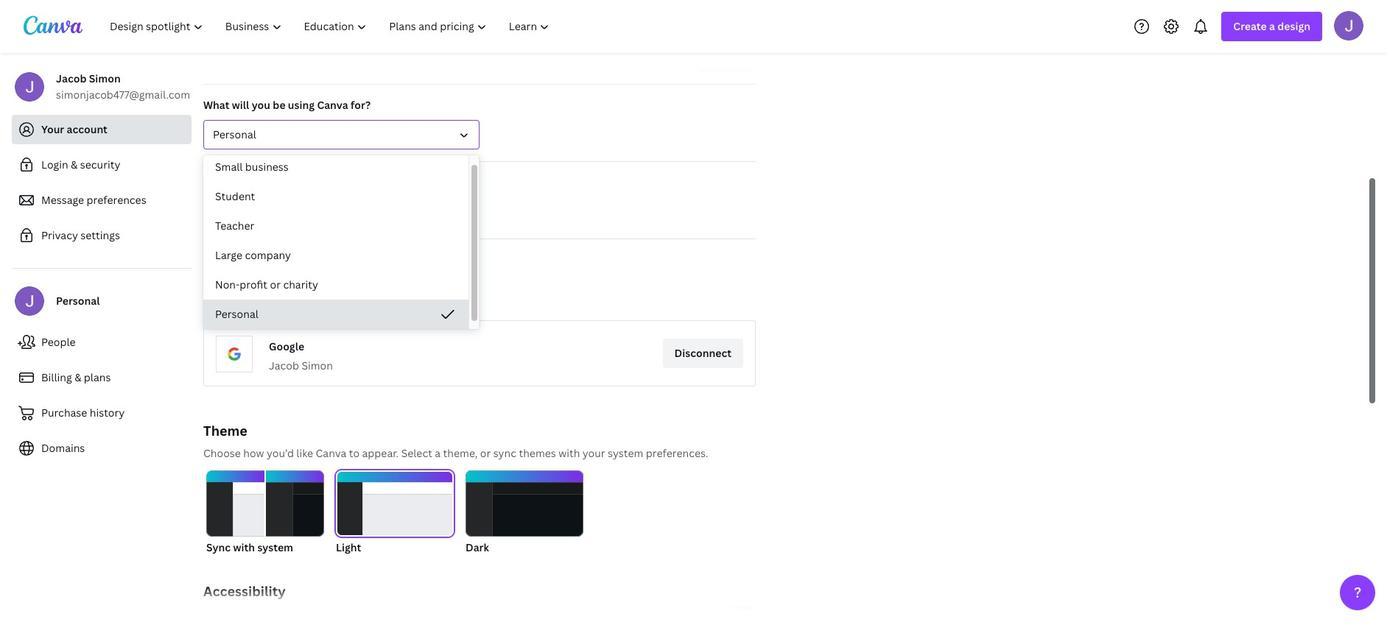 Task type: locate. For each thing, give the bounding box(es) containing it.
that
[[248, 293, 268, 307]]

with
[[559, 446, 580, 460], [233, 541, 255, 555]]

non-
[[215, 278, 240, 292]]

1 vertical spatial or
[[480, 446, 491, 460]]

personal button
[[203, 300, 469, 329]]

1 vertical spatial canva
[[367, 293, 398, 307]]

to right in
[[354, 293, 365, 307]]

what will you be using canva for?
[[203, 98, 371, 112]]

or inside theme choose how you'd like canva to appear. select a theme, or sync themes with your system preferences.
[[480, 446, 491, 460]]

with right sync
[[233, 541, 255, 555]]

language
[[203, 175, 251, 189]]

simon down google
[[302, 359, 333, 373]]

0 vertical spatial you
[[252, 98, 270, 112]]

your account link
[[12, 115, 192, 144]]

or
[[270, 278, 281, 292], [480, 446, 491, 460]]

canva inside theme choose how you'd like canva to appear. select a theme, or sync themes with your system preferences.
[[316, 446, 347, 460]]

0 vertical spatial &
[[71, 158, 78, 172]]

with left the your
[[559, 446, 580, 460]]

1 vertical spatial jacob
[[269, 359, 299, 373]]

1 horizontal spatial simon
[[302, 359, 333, 373]]

privacy settings link
[[12, 221, 192, 250]]

1 vertical spatial system
[[257, 541, 293, 555]]

theme,
[[443, 446, 478, 460]]

personal down "will"
[[213, 127, 256, 141]]

jacob
[[56, 71, 86, 85], [269, 359, 299, 373]]

2 vertical spatial canva
[[316, 446, 347, 460]]

history
[[90, 406, 125, 420]]

or inside button
[[270, 278, 281, 292]]

a
[[1269, 19, 1275, 33], [435, 446, 441, 460]]

company
[[245, 248, 291, 262]]

canva for what
[[317, 98, 348, 112]]

0 vertical spatial jacob
[[56, 71, 86, 85]]

disconnect button
[[663, 339, 743, 368]]

0 horizontal spatial a
[[435, 446, 441, 460]]

or right "profit"
[[270, 278, 281, 292]]

system
[[608, 446, 643, 460], [257, 541, 293, 555]]

& right login
[[71, 158, 78, 172]]

1 vertical spatial with
[[233, 541, 255, 555]]

purchase
[[41, 406, 87, 420]]

system up accessibility
[[257, 541, 293, 555]]

small
[[215, 160, 243, 174]]

you for will
[[252, 98, 270, 112]]

1 vertical spatial simon
[[302, 359, 333, 373]]

your
[[41, 122, 64, 136]]

list box
[[203, 153, 469, 329]]

google
[[269, 340, 304, 354]]

for?
[[351, 98, 371, 112]]

0 horizontal spatial jacob
[[56, 71, 86, 85]]

your
[[583, 446, 605, 460]]

0 vertical spatial system
[[608, 446, 643, 460]]

to
[[312, 293, 322, 307], [354, 293, 365, 307], [349, 446, 360, 460]]

security
[[80, 158, 120, 172]]

0 vertical spatial canva
[[317, 98, 348, 112]]

1 vertical spatial you
[[271, 293, 289, 307]]

settings
[[80, 228, 120, 242]]

privacy settings
[[41, 228, 120, 242]]

simon
[[89, 71, 121, 85], [302, 359, 333, 373]]

services
[[203, 293, 245, 307]]

a inside dropdown button
[[1269, 19, 1275, 33]]

disconnect
[[675, 346, 732, 360]]

purchase history
[[41, 406, 125, 420]]

large company button
[[203, 241, 469, 270]]

log
[[325, 293, 340, 307]]

0 vertical spatial a
[[1269, 19, 1275, 33]]

you left use
[[271, 293, 289, 307]]

jacob down google
[[269, 359, 299, 373]]

0 vertical spatial simon
[[89, 71, 121, 85]]

you
[[252, 98, 270, 112], [271, 293, 289, 307]]

login
[[41, 158, 68, 172]]

to left appear.
[[349, 446, 360, 460]]

1 horizontal spatial jacob
[[269, 359, 299, 373]]

personal down non-
[[215, 307, 258, 321]]

google jacob simon
[[269, 340, 333, 373]]

0 horizontal spatial simon
[[89, 71, 121, 85]]

system inside sync with system button
[[257, 541, 293, 555]]

0 horizontal spatial or
[[270, 278, 281, 292]]

simon up simonjacob477@gmail.com
[[89, 71, 121, 85]]

appear.
[[362, 446, 399, 460]]

billing & plans
[[41, 371, 111, 385]]

charity
[[283, 278, 318, 292]]

canva for theme
[[316, 446, 347, 460]]

message
[[41, 193, 84, 207]]

you left be
[[252, 98, 270, 112]]

1 horizontal spatial a
[[1269, 19, 1275, 33]]

personal option
[[203, 300, 469, 329]]

jacob up your account
[[56, 71, 86, 85]]

& inside 'link'
[[71, 158, 78, 172]]

1 vertical spatial a
[[435, 446, 441, 460]]

design
[[1278, 19, 1311, 33]]

a right select
[[435, 446, 441, 460]]

0 vertical spatial with
[[559, 446, 580, 460]]

personal
[[213, 127, 256, 141], [56, 294, 100, 308], [215, 307, 258, 321]]

domains
[[41, 441, 85, 455]]

a left design
[[1269, 19, 1275, 33]]

student option
[[203, 182, 469, 211]]

non-profit or charity
[[215, 278, 318, 292]]

& left plans
[[75, 371, 81, 385]]

0 horizontal spatial with
[[233, 541, 255, 555]]

login & security link
[[12, 150, 192, 180]]

login & security
[[41, 158, 120, 172]]

large
[[215, 248, 242, 262]]

0 horizontal spatial system
[[257, 541, 293, 555]]

jacob inside jacob simon simonjacob477@gmail.com
[[56, 71, 86, 85]]

accounts
[[293, 253, 339, 267]]

system inside theme choose how you'd like canva to appear. select a theme, or sync themes with your system preferences.
[[608, 446, 643, 460]]

&
[[71, 158, 78, 172], [75, 371, 81, 385]]

or left sync
[[480, 446, 491, 460]]

Sync with system button
[[206, 471, 324, 556]]

canva right in
[[367, 293, 398, 307]]

top level navigation element
[[100, 12, 562, 41]]

1 horizontal spatial system
[[608, 446, 643, 460]]

system right the your
[[608, 446, 643, 460]]

canva
[[317, 98, 348, 112], [367, 293, 398, 307], [316, 446, 347, 460]]

canva right like
[[316, 446, 347, 460]]

1 vertical spatial &
[[75, 371, 81, 385]]

plans
[[84, 371, 111, 385]]

1 horizontal spatial or
[[480, 446, 491, 460]]

be
[[273, 98, 286, 112]]

1 horizontal spatial with
[[559, 446, 580, 460]]

canva left for?
[[317, 98, 348, 112]]

people link
[[12, 328, 192, 357]]

create a design
[[1234, 19, 1311, 33]]

non-profit or charity button
[[203, 270, 469, 300]]

0 vertical spatial or
[[270, 278, 281, 292]]



Task type: vqa. For each thing, say whether or not it's contained in the screenshot.
LANGUAGE: ENGLISH (US) "button"
no



Task type: describe. For each thing, give the bounding box(es) containing it.
theme
[[203, 422, 247, 440]]

Personal button
[[203, 120, 480, 150]]

theme choose how you'd like canva to appear. select a theme, or sync themes with your system preferences.
[[203, 422, 708, 460]]

jacob simon simonjacob477@gmail.com
[[56, 71, 190, 102]]

to left log
[[312, 293, 322, 307]]

how
[[243, 446, 264, 460]]

business
[[245, 160, 289, 174]]

with inside theme choose how you'd like canva to appear. select a theme, or sync themes with your system preferences.
[[559, 446, 580, 460]]

jacob simon image
[[1334, 11, 1364, 40]]

student button
[[203, 182, 469, 211]]

use
[[292, 293, 309, 307]]

select
[[401, 446, 432, 460]]

connected social accounts
[[203, 253, 339, 267]]

create a design button
[[1222, 12, 1322, 41]]

personal inside option
[[215, 307, 258, 321]]

large company
[[215, 248, 291, 262]]

large company option
[[203, 241, 469, 270]]

privacy
[[41, 228, 78, 242]]

domains link
[[12, 434, 192, 463]]

teacher button
[[203, 211, 469, 241]]

message preferences
[[41, 193, 146, 207]]

Dark button
[[466, 471, 583, 556]]

purchase history link
[[12, 399, 192, 428]]

teacher
[[215, 219, 254, 233]]

themes
[[519, 446, 556, 460]]

dark
[[466, 541, 489, 555]]

message preferences link
[[12, 186, 192, 215]]

like
[[296, 446, 313, 460]]

account
[[67, 122, 108, 136]]

you'd
[[267, 446, 294, 460]]

in
[[342, 293, 352, 307]]

using
[[288, 98, 315, 112]]

billing & plans link
[[12, 363, 192, 393]]

accessibility
[[203, 583, 286, 600]]

student
[[215, 189, 255, 203]]

will
[[232, 98, 249, 112]]

simon inside google jacob simon
[[302, 359, 333, 373]]

services that you use to log in to canva
[[203, 293, 398, 307]]

create
[[1234, 19, 1267, 33]]

simonjacob477@gmail.com
[[56, 88, 190, 102]]

simon inside jacob simon simonjacob477@gmail.com
[[89, 71, 121, 85]]

non-profit or charity option
[[203, 270, 469, 300]]

sync
[[206, 541, 231, 555]]

sync with system
[[206, 541, 293, 555]]

what
[[203, 98, 230, 112]]

people
[[41, 335, 76, 349]]

light
[[336, 541, 361, 555]]

jacob inside google jacob simon
[[269, 359, 299, 373]]

& for billing
[[75, 371, 81, 385]]

a inside theme choose how you'd like canva to appear. select a theme, or sync themes with your system preferences.
[[435, 446, 441, 460]]

Light button
[[336, 471, 454, 556]]

your account
[[41, 122, 108, 136]]

edit button
[[697, 43, 756, 72]]

list box containing small business
[[203, 153, 469, 329]]

small business button
[[203, 153, 469, 182]]

social
[[261, 253, 290, 267]]

personal up the people
[[56, 294, 100, 308]]

choose
[[203, 446, 241, 460]]

connected
[[203, 253, 259, 267]]

preferences
[[87, 193, 146, 207]]

small business
[[215, 160, 289, 174]]

to inside theme choose how you'd like canva to appear. select a theme, or sync themes with your system preferences.
[[349, 446, 360, 460]]

with inside sync with system button
[[233, 541, 255, 555]]

teacher option
[[203, 211, 469, 241]]

sync
[[493, 446, 516, 460]]

you for that
[[271, 293, 289, 307]]

edit
[[716, 50, 737, 64]]

profit
[[240, 278, 267, 292]]

preferences.
[[646, 446, 708, 460]]

& for login
[[71, 158, 78, 172]]

billing
[[41, 371, 72, 385]]

small business option
[[203, 153, 469, 182]]



